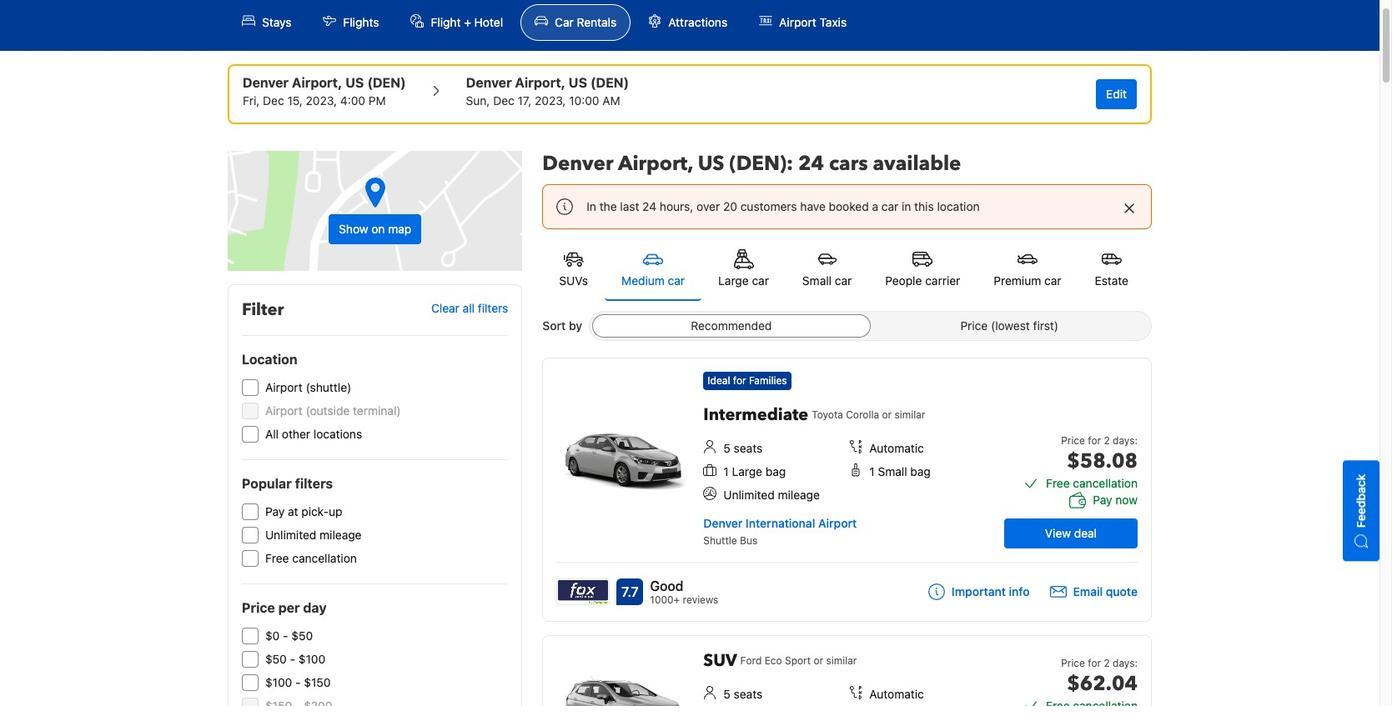 Task type: describe. For each thing, give the bounding box(es) containing it.
0 horizontal spatial unlimited
[[265, 528, 317, 542]]

attractions link
[[634, 4, 742, 41]]

0 horizontal spatial $50
[[265, 653, 287, 667]]

this
[[915, 199, 934, 214]]

flight
[[431, 15, 461, 29]]

free cancellation inside the product card group
[[1046, 476, 1138, 491]]

flight + hotel link
[[397, 4, 517, 41]]

people carrier button
[[869, 239, 977, 300]]

airport for airport (outside terminal)
[[265, 404, 303, 418]]

edit
[[1107, 87, 1127, 101]]

2 seats from the top
[[734, 688, 763, 702]]

view
[[1045, 527, 1071, 541]]

supplied by fox image
[[558, 580, 609, 605]]

dec for denver airport, us (den) sun, dec 17, 2023, 10:00 am
[[493, 93, 515, 108]]

info
[[1009, 585, 1030, 599]]

stays
[[262, 15, 292, 29]]

stays link
[[228, 4, 306, 41]]

us for fri,
[[346, 75, 364, 90]]

free inside the product card group
[[1046, 476, 1070, 491]]

small inside the product card group
[[878, 465, 908, 479]]

by
[[569, 319, 583, 333]]

large car button
[[702, 239, 786, 300]]

ideal
[[708, 375, 730, 387]]

last
[[620, 199, 640, 214]]

airport taxis
[[779, 15, 847, 29]]

eco
[[765, 655, 782, 668]]

airport, for denver airport, us (den): 24 cars available
[[618, 150, 693, 178]]

pick-up location element
[[243, 73, 406, 93]]

email quote button
[[1050, 584, 1138, 601]]

small car
[[803, 274, 852, 288]]

cars
[[829, 150, 868, 178]]

day
[[303, 601, 327, 616]]

denver for denver airport, us (den) sun, dec 17, 2023, 10:00 am
[[466, 75, 512, 90]]

people carrier
[[886, 274, 961, 288]]

cancellation inside the product card group
[[1073, 476, 1138, 491]]

estate button
[[1079, 239, 1146, 300]]

sport
[[785, 655, 811, 668]]

(shuttle)
[[306, 381, 352, 395]]

0 horizontal spatial mileage
[[320, 528, 362, 542]]

suv
[[704, 650, 737, 673]]

in
[[587, 199, 597, 214]]

10:00
[[569, 93, 600, 108]]

1 vertical spatial $100
[[265, 676, 292, 690]]

ford
[[741, 655, 762, 668]]

suv ford eco sport or similar
[[704, 650, 857, 673]]

denver airport, us (den): 24 cars available
[[543, 150, 962, 178]]

fri,
[[243, 93, 260, 108]]

filters inside button
[[478, 301, 508, 316]]

car for premium car
[[1045, 274, 1062, 288]]

in the last 24 hours, over 20 customers have booked a car in this location
[[587, 199, 980, 214]]

price for price per day
[[242, 601, 275, 616]]

customer rating 7.7 good element
[[650, 577, 719, 597]]

car rentals link
[[521, 4, 631, 41]]

available
[[873, 150, 962, 178]]

airport (outside terminal)
[[265, 404, 401, 418]]

ideal for families
[[708, 375, 787, 387]]

hours,
[[660, 199, 694, 214]]

product card group containing $62.04
[[543, 636, 1152, 707]]

feedback button
[[1343, 461, 1380, 562]]

(den):
[[730, 150, 794, 178]]

other
[[282, 427, 310, 441]]

edit button
[[1097, 79, 1137, 109]]

small inside button
[[803, 274, 832, 288]]

1 automatic from the top
[[870, 441, 924, 456]]

suvs button
[[543, 239, 605, 300]]

pick-
[[301, 505, 329, 519]]

popular
[[242, 476, 292, 491]]

$0
[[265, 629, 280, 643]]

all other locations
[[265, 427, 362, 441]]

20
[[723, 199, 738, 214]]

clear all filters button
[[431, 301, 508, 316]]

view deal
[[1045, 527, 1097, 541]]

0 vertical spatial for
[[733, 375, 746, 387]]

over
[[697, 199, 720, 214]]

pay for pay at pick-up
[[265, 505, 285, 519]]

medium car
[[622, 274, 685, 288]]

filter
[[242, 299, 284, 321]]

bus
[[740, 535, 758, 547]]

1 small bag
[[870, 465, 931, 479]]

similar inside intermediate toyota corolla or similar
[[895, 409, 926, 421]]

unlimited mileage inside the product card group
[[724, 488, 820, 502]]

bag for 1 large bag
[[766, 465, 786, 479]]

per
[[278, 601, 300, 616]]

rentals
[[577, 15, 617, 29]]

small car button
[[786, 239, 869, 300]]

in
[[902, 199, 912, 214]]

us for sun,
[[569, 75, 588, 90]]

suvs
[[559, 274, 588, 288]]

days: for $62.04
[[1113, 658, 1138, 670]]

bag for 1 small bag
[[911, 465, 931, 479]]

show on map
[[339, 222, 412, 236]]

us for 24
[[698, 150, 725, 178]]

1 large bag
[[724, 465, 786, 479]]

2023, for denver airport, us (den) fri, dec 15, 2023, 4:00 pm
[[306, 93, 337, 108]]

quote
[[1106, 585, 1138, 599]]

car for small car
[[835, 274, 852, 288]]

+
[[464, 15, 471, 29]]

pay at pick-up
[[265, 505, 342, 519]]

flights
[[343, 15, 379, 29]]

car right a
[[882, 199, 899, 214]]

airport inside denver international airport shuttle bus
[[819, 517, 857, 531]]

0 vertical spatial $100
[[299, 653, 326, 667]]

the
[[600, 199, 617, 214]]

$50 - $100
[[265, 653, 326, 667]]

location
[[937, 199, 980, 214]]

sun,
[[466, 93, 490, 108]]

intermediate toyota corolla or similar
[[704, 404, 926, 426]]

sort by element
[[589, 311, 1152, 341]]

at
[[288, 505, 298, 519]]

good 1000+ reviews
[[650, 579, 719, 607]]

booked
[[829, 199, 869, 214]]

important info
[[952, 585, 1030, 599]]

1 5 from the top
[[724, 441, 731, 456]]

sort by
[[543, 319, 583, 333]]

2 denver airport, us (den) group from the left
[[466, 73, 629, 109]]

families
[[749, 375, 787, 387]]



Task type: vqa. For each thing, say whether or not it's contained in the screenshot.
-
yes



Task type: locate. For each thing, give the bounding box(es) containing it.
2 dec from the left
[[493, 93, 515, 108]]

1 vertical spatial 5
[[724, 688, 731, 702]]

unlimited inside the product card group
[[724, 488, 775, 502]]

1 horizontal spatial free cancellation
[[1046, 476, 1138, 491]]

(den) inside the denver airport, us (den) sun, dec 17, 2023, 10:00 am
[[591, 75, 629, 90]]

cancellation
[[1073, 476, 1138, 491], [292, 552, 357, 566]]

pay left now
[[1093, 493, 1113, 507]]

map
[[388, 222, 412, 236]]

5 seats down ford
[[724, 688, 763, 702]]

price left per
[[242, 601, 275, 616]]

similar right sport
[[827, 655, 857, 668]]

view deal button
[[1005, 519, 1138, 549]]

- for $0
[[283, 629, 288, 643]]

small down corolla in the right bottom of the page
[[878, 465, 908, 479]]

car
[[882, 199, 899, 214], [668, 274, 685, 288], [752, 274, 769, 288], [835, 274, 852, 288], [1045, 274, 1062, 288]]

car right premium
[[1045, 274, 1062, 288]]

$0 - $50
[[265, 629, 313, 643]]

- right $0
[[283, 629, 288, 643]]

0 vertical spatial cancellation
[[1073, 476, 1138, 491]]

unlimited down "1 large bag"
[[724, 488, 775, 502]]

product card group
[[543, 358, 1158, 622], [543, 636, 1152, 707]]

2 inside price for 2 days: $62.04
[[1104, 658, 1110, 670]]

denver inside the denver airport, us (den) sun, dec 17, 2023, 10:00 am
[[466, 75, 512, 90]]

$150
[[304, 676, 331, 690]]

dec left the 17,
[[493, 93, 515, 108]]

toyota
[[812, 409, 844, 421]]

2 inside 'price for 2 days: $58.08'
[[1104, 435, 1110, 447]]

attractions
[[669, 15, 728, 29]]

hotel
[[475, 15, 503, 29]]

1 horizontal spatial similar
[[895, 409, 926, 421]]

2 5 from the top
[[724, 688, 731, 702]]

intermediate
[[704, 404, 809, 426]]

0 horizontal spatial 1
[[724, 465, 729, 479]]

0 vertical spatial free
[[1046, 476, 1070, 491]]

2023, for denver airport, us (den) sun, dec 17, 2023, 10:00 am
[[535, 93, 566, 108]]

or right corolla in the right bottom of the page
[[882, 409, 892, 421]]

0 vertical spatial automatic
[[870, 441, 924, 456]]

deal
[[1075, 527, 1097, 541]]

$50
[[292, 629, 313, 643], [265, 653, 287, 667]]

- left $150 on the bottom of page
[[295, 676, 301, 690]]

1 horizontal spatial dec
[[493, 93, 515, 108]]

pay for pay now
[[1093, 493, 1113, 507]]

0 horizontal spatial similar
[[827, 655, 857, 668]]

mileage
[[778, 488, 820, 502], [320, 528, 362, 542]]

(den) up pm
[[367, 75, 406, 90]]

days: inside price for 2 days: $62.04
[[1113, 658, 1138, 670]]

1 vertical spatial filters
[[295, 476, 333, 491]]

1 vertical spatial free cancellation
[[265, 552, 357, 566]]

0 horizontal spatial cancellation
[[292, 552, 357, 566]]

$50 up $50 - $100
[[292, 629, 313, 643]]

denver up "fri,"
[[243, 75, 289, 90]]

dec left '15,'
[[263, 93, 284, 108]]

free cancellation down pick-
[[265, 552, 357, 566]]

us up "4:00"
[[346, 75, 364, 90]]

1 (den) from the left
[[367, 75, 406, 90]]

now
[[1116, 493, 1138, 507]]

cancellation down pick-
[[292, 552, 357, 566]]

0 horizontal spatial us
[[346, 75, 364, 90]]

customers
[[741, 199, 797, 214]]

bag
[[766, 465, 786, 479], [911, 465, 931, 479]]

1 vertical spatial for
[[1088, 435, 1101, 447]]

price for price for 2 days: $58.08
[[1062, 435, 1086, 447]]

(outside
[[306, 404, 350, 418]]

free down "at"
[[265, 552, 289, 566]]

2023, down drop-off location element
[[535, 93, 566, 108]]

for inside price for 2 days: $62.04
[[1088, 658, 1101, 670]]

small up "sort by" element
[[803, 274, 832, 288]]

(den) for denver airport, us (den) fri, dec 15, 2023, 4:00 pm
[[367, 75, 406, 90]]

denver for denver airport, us (den) fri, dec 15, 2023, 4:00 pm
[[243, 75, 289, 90]]

1 5 seats from the top
[[724, 441, 763, 456]]

cancellation up pay now
[[1073, 476, 1138, 491]]

price up $62.04 at the right bottom
[[1062, 658, 1086, 670]]

1 vertical spatial large
[[732, 465, 763, 479]]

1 horizontal spatial filters
[[478, 301, 508, 316]]

0 horizontal spatial free
[[265, 552, 289, 566]]

seats down ford
[[734, 688, 763, 702]]

2 bag from the left
[[911, 465, 931, 479]]

airport, inside the denver airport, us (den) sun, dec 17, 2023, 10:00 am
[[515, 75, 566, 90]]

dec for denver airport, us (den) fri, dec 15, 2023, 4:00 pm
[[263, 93, 284, 108]]

1 vertical spatial small
[[878, 465, 908, 479]]

feedback
[[1354, 475, 1368, 529]]

0 vertical spatial days:
[[1113, 435, 1138, 447]]

product card group containing $58.08
[[543, 358, 1158, 622]]

all
[[463, 301, 475, 316]]

similar right corolla in the right bottom of the page
[[895, 409, 926, 421]]

(lowest
[[991, 319, 1030, 333]]

price inside "sort by" element
[[961, 319, 988, 333]]

pick-up date element
[[243, 93, 406, 109]]

days: for $58.08
[[1113, 435, 1138, 447]]

denver inside denver international airport shuttle bus
[[704, 517, 743, 531]]

2 up $58.08
[[1104, 435, 1110, 447]]

0 horizontal spatial airport,
[[292, 75, 342, 90]]

car up "sort by" element
[[835, 274, 852, 288]]

0 horizontal spatial 24
[[643, 199, 657, 214]]

email quote
[[1074, 585, 1138, 599]]

car right medium
[[668, 274, 685, 288]]

days: up $62.04 at the right bottom
[[1113, 658, 1138, 670]]

price for price for 2 days: $62.04
[[1062, 658, 1086, 670]]

0 vertical spatial mileage
[[778, 488, 820, 502]]

airport inside skip to main content element
[[779, 15, 817, 29]]

1 horizontal spatial or
[[882, 409, 892, 421]]

1 horizontal spatial unlimited
[[724, 488, 775, 502]]

0 vertical spatial 5
[[724, 441, 731, 456]]

car inside small car button
[[835, 274, 852, 288]]

pay
[[1093, 493, 1113, 507], [265, 505, 285, 519]]

0 horizontal spatial denver airport, us (den) group
[[243, 73, 406, 109]]

1 vertical spatial seats
[[734, 688, 763, 702]]

car inside premium car button
[[1045, 274, 1062, 288]]

2 for $58.08
[[1104, 435, 1110, 447]]

1 vertical spatial unlimited mileage
[[265, 528, 362, 542]]

2 days: from the top
[[1113, 658, 1138, 670]]

drop-off date element
[[466, 93, 629, 109]]

1 vertical spatial $50
[[265, 653, 287, 667]]

1 vertical spatial or
[[814, 655, 824, 668]]

5 seats up "1 large bag"
[[724, 441, 763, 456]]

1 down intermediate
[[724, 465, 729, 479]]

0 vertical spatial free cancellation
[[1046, 476, 1138, 491]]

0 horizontal spatial unlimited mileage
[[265, 528, 362, 542]]

1 horizontal spatial us
[[569, 75, 588, 90]]

1 vertical spatial -
[[290, 653, 295, 667]]

flights link
[[309, 4, 393, 41]]

0 horizontal spatial small
[[803, 274, 832, 288]]

0 horizontal spatial (den)
[[367, 75, 406, 90]]

0 vertical spatial 5 seats
[[724, 441, 763, 456]]

show on map button
[[228, 151, 523, 271]]

free cancellation down $58.08
[[1046, 476, 1138, 491]]

denver up in
[[543, 150, 614, 178]]

2023, down the pick-up location element
[[306, 93, 337, 108]]

1 2023, from the left
[[306, 93, 337, 108]]

1 bag from the left
[[766, 465, 786, 479]]

pm
[[369, 93, 386, 108]]

denver for denver international airport shuttle bus
[[704, 517, 743, 531]]

pay left "at"
[[265, 505, 285, 519]]

- down the $0 - $50
[[290, 653, 295, 667]]

taxis
[[820, 15, 847, 29]]

airport left taxis
[[779, 15, 817, 29]]

2 product card group from the top
[[543, 636, 1152, 707]]

1 seats from the top
[[734, 441, 763, 456]]

airport, for denver airport, us (den) fri, dec 15, 2023, 4:00 pm
[[292, 75, 342, 90]]

airport, up the pick-up date element
[[292, 75, 342, 90]]

price up $58.08
[[1062, 435, 1086, 447]]

1 vertical spatial 24
[[643, 199, 657, 214]]

0 horizontal spatial bag
[[766, 465, 786, 479]]

0 vertical spatial large
[[719, 274, 749, 288]]

1 horizontal spatial 1
[[870, 465, 875, 479]]

5 down suv
[[724, 688, 731, 702]]

7.7
[[622, 585, 639, 600]]

1 horizontal spatial airport,
[[515, 75, 566, 90]]

2 (den) from the left
[[591, 75, 629, 90]]

0 vertical spatial or
[[882, 409, 892, 421]]

for right ideal
[[733, 375, 746, 387]]

days:
[[1113, 435, 1138, 447], [1113, 658, 1138, 670]]

airport (shuttle)
[[265, 381, 352, 395]]

1 horizontal spatial denver airport, us (den) group
[[466, 73, 629, 109]]

airport for airport (shuttle)
[[265, 381, 303, 395]]

for up $62.04 at the right bottom
[[1088, 658, 1101, 670]]

denver up shuttle at the right of the page
[[704, 517, 743, 531]]

1 horizontal spatial cancellation
[[1073, 476, 1138, 491]]

1 horizontal spatial small
[[878, 465, 908, 479]]

car inside medium car button
[[668, 274, 685, 288]]

1 horizontal spatial bag
[[911, 465, 931, 479]]

location
[[242, 352, 298, 367]]

days: inside 'price for 2 days: $58.08'
[[1113, 435, 1138, 447]]

car for large car
[[752, 274, 769, 288]]

denver inside denver airport, us (den) fri, dec 15, 2023, 4:00 pm
[[243, 75, 289, 90]]

denver for denver airport, us (den): 24 cars available
[[543, 150, 614, 178]]

corolla
[[846, 409, 880, 421]]

price inside 'price for 2 days: $58.08'
[[1062, 435, 1086, 447]]

airport down the 'location'
[[265, 381, 303, 395]]

24 left "cars"
[[799, 150, 824, 178]]

1 horizontal spatial (den)
[[591, 75, 629, 90]]

sort
[[543, 319, 566, 333]]

$100 up $150 on the bottom of page
[[299, 653, 326, 667]]

- for $50
[[290, 653, 295, 667]]

0 vertical spatial $50
[[292, 629, 313, 643]]

large down intermediate
[[732, 465, 763, 479]]

airport
[[779, 15, 817, 29], [265, 381, 303, 395], [265, 404, 303, 418], [819, 517, 857, 531]]

2 horizontal spatial us
[[698, 150, 725, 178]]

clear
[[431, 301, 460, 316]]

dec inside the denver airport, us (den) sun, dec 17, 2023, 10:00 am
[[493, 93, 515, 108]]

unlimited mileage down "1 large bag"
[[724, 488, 820, 502]]

1 days: from the top
[[1113, 435, 1138, 447]]

mileage down up
[[320, 528, 362, 542]]

$100
[[299, 653, 326, 667], [265, 676, 292, 690]]

0 vertical spatial -
[[283, 629, 288, 643]]

1 vertical spatial 5 seats
[[724, 688, 763, 702]]

0 vertical spatial product card group
[[543, 358, 1158, 622]]

us up over
[[698, 150, 725, 178]]

airport,
[[292, 75, 342, 90], [515, 75, 566, 90], [618, 150, 693, 178]]

airport, up hours,
[[618, 150, 693, 178]]

2 horizontal spatial airport,
[[618, 150, 693, 178]]

for
[[733, 375, 746, 387], [1088, 435, 1101, 447], [1088, 658, 1101, 670]]

(den) for denver airport, us (den) sun, dec 17, 2023, 10:00 am
[[591, 75, 629, 90]]

large inside the product card group
[[732, 465, 763, 479]]

search summary element
[[228, 64, 1152, 124]]

airport, for denver airport, us (den) sun, dec 17, 2023, 10:00 am
[[515, 75, 566, 90]]

airport up all
[[265, 404, 303, 418]]

price for 2 days: $58.08
[[1062, 435, 1138, 476]]

carrier
[[926, 274, 961, 288]]

1 for 1 small bag
[[870, 465, 875, 479]]

0 horizontal spatial or
[[814, 655, 824, 668]]

1 vertical spatial similar
[[827, 655, 857, 668]]

0 vertical spatial filters
[[478, 301, 508, 316]]

skip to main content element
[[0, 0, 1380, 51]]

similar
[[895, 409, 926, 421], [827, 655, 857, 668]]

1 horizontal spatial mileage
[[778, 488, 820, 502]]

1 for 1 large bag
[[724, 465, 729, 479]]

denver airport, us (den) group
[[243, 73, 406, 109], [466, 73, 629, 109]]

us up 10:00
[[569, 75, 588, 90]]

am
[[603, 93, 621, 108]]

filters up pick-
[[295, 476, 333, 491]]

price left (lowest
[[961, 319, 988, 333]]

car rentals
[[555, 15, 617, 29]]

unlimited down "at"
[[265, 528, 317, 542]]

price for price (lowest first)
[[961, 319, 988, 333]]

for for $58.08
[[1088, 435, 1101, 447]]

airport, inside denver airport, us (den) fri, dec 15, 2023, 4:00 pm
[[292, 75, 342, 90]]

filters right the all
[[478, 301, 508, 316]]

mileage up international
[[778, 488, 820, 502]]

2 vertical spatial -
[[295, 676, 301, 690]]

1 vertical spatial days:
[[1113, 658, 1138, 670]]

0 horizontal spatial dec
[[263, 93, 284, 108]]

$50 down $0
[[265, 653, 287, 667]]

locations
[[314, 427, 362, 441]]

(den)
[[367, 75, 406, 90], [591, 75, 629, 90]]

car up recommended
[[752, 274, 769, 288]]

0 horizontal spatial $100
[[265, 676, 292, 690]]

15,
[[287, 93, 303, 108]]

2 5 seats from the top
[[724, 688, 763, 702]]

denver up sun,
[[466, 75, 512, 90]]

0 vertical spatial unlimited
[[724, 488, 775, 502]]

large up recommended
[[719, 274, 749, 288]]

seats up "1 large bag"
[[734, 441, 763, 456]]

1 horizontal spatial $100
[[299, 653, 326, 667]]

1 vertical spatial cancellation
[[292, 552, 357, 566]]

similar inside suv ford eco sport or similar
[[827, 655, 857, 668]]

0 horizontal spatial filters
[[295, 476, 333, 491]]

pay inside the product card group
[[1093, 493, 1113, 507]]

2 for $62.04
[[1104, 658, 1110, 670]]

car for medium car
[[668, 274, 685, 288]]

1 horizontal spatial pay
[[1093, 493, 1113, 507]]

large
[[719, 274, 749, 288], [732, 465, 763, 479]]

1 horizontal spatial 2023,
[[535, 93, 566, 108]]

1 product card group from the top
[[543, 358, 1158, 622]]

24
[[799, 150, 824, 178], [643, 199, 657, 214]]

drop-off location element
[[466, 73, 629, 93]]

2 up $62.04 at the right bottom
[[1104, 658, 1110, 670]]

email
[[1074, 585, 1103, 599]]

free cancellation
[[1046, 476, 1138, 491], [265, 552, 357, 566]]

free down $58.08
[[1046, 476, 1070, 491]]

for inside 'price for 2 days: $58.08'
[[1088, 435, 1101, 447]]

or inside intermediate toyota corolla or similar
[[882, 409, 892, 421]]

large inside button
[[719, 274, 749, 288]]

0 vertical spatial 24
[[799, 150, 824, 178]]

or inside suv ford eco sport or similar
[[814, 655, 824, 668]]

or right sport
[[814, 655, 824, 668]]

0 horizontal spatial 2023,
[[306, 93, 337, 108]]

2 2 from the top
[[1104, 658, 1110, 670]]

filters
[[478, 301, 508, 316], [295, 476, 333, 491]]

recommended
[[691, 319, 772, 333]]

2 vertical spatial for
[[1088, 658, 1101, 670]]

airport right international
[[819, 517, 857, 531]]

0 vertical spatial unlimited mileage
[[724, 488, 820, 502]]

price inside price for 2 days: $62.04
[[1062, 658, 1086, 670]]

1 dec from the left
[[263, 93, 284, 108]]

1 vertical spatial automatic
[[870, 688, 924, 702]]

good
[[650, 579, 684, 594]]

7.7 element
[[617, 579, 644, 606]]

1 vertical spatial mileage
[[320, 528, 362, 542]]

on
[[372, 222, 385, 236]]

automatic
[[870, 441, 924, 456], [870, 688, 924, 702]]

1 vertical spatial product card group
[[543, 636, 1152, 707]]

1 1 from the left
[[724, 465, 729, 479]]

price per day
[[242, 601, 327, 616]]

mileage inside the product card group
[[778, 488, 820, 502]]

24 right the last at the left top
[[643, 199, 657, 214]]

1 vertical spatial free
[[265, 552, 289, 566]]

0 vertical spatial small
[[803, 274, 832, 288]]

pay now
[[1093, 493, 1138, 507]]

1 down corolla in the right bottom of the page
[[870, 465, 875, 479]]

clear all filters
[[431, 301, 508, 316]]

for for $62.04
[[1088, 658, 1101, 670]]

for up $58.08
[[1088, 435, 1101, 447]]

(den) up 'am'
[[591, 75, 629, 90]]

2 2023, from the left
[[535, 93, 566, 108]]

important
[[952, 585, 1006, 599]]

dec inside denver airport, us (den) fri, dec 15, 2023, 4:00 pm
[[263, 93, 284, 108]]

unlimited mileage down pick-
[[265, 528, 362, 542]]

terminal)
[[353, 404, 401, 418]]

show
[[339, 222, 368, 236]]

5 seats
[[724, 441, 763, 456], [724, 688, 763, 702]]

0 horizontal spatial pay
[[265, 505, 285, 519]]

up
[[329, 505, 342, 519]]

(den) inside denver airport, us (den) fri, dec 15, 2023, 4:00 pm
[[367, 75, 406, 90]]

1 denver airport, us (den) group from the left
[[243, 73, 406, 109]]

days: up $58.08
[[1113, 435, 1138, 447]]

1 2 from the top
[[1104, 435, 1110, 447]]

car
[[555, 15, 574, 29]]

medium car button
[[605, 239, 702, 301]]

airport for airport taxis
[[779, 15, 817, 29]]

$100 down $50 - $100
[[265, 676, 292, 690]]

0 horizontal spatial free cancellation
[[265, 552, 357, 566]]

2023, inside the denver airport, us (den) sun, dec 17, 2023, 10:00 am
[[535, 93, 566, 108]]

1 horizontal spatial free
[[1046, 476, 1070, 491]]

1 horizontal spatial 24
[[799, 150, 824, 178]]

1 vertical spatial 2
[[1104, 658, 1110, 670]]

2023, inside denver airport, us (den) fri, dec 15, 2023, 4:00 pm
[[306, 93, 337, 108]]

2 automatic from the top
[[870, 688, 924, 702]]

5 up "1 large bag"
[[724, 441, 731, 456]]

international
[[746, 517, 816, 531]]

2 1 from the left
[[870, 465, 875, 479]]

car inside large car button
[[752, 274, 769, 288]]

airport, up drop-off date element
[[515, 75, 566, 90]]

1 horizontal spatial $50
[[292, 629, 313, 643]]

first)
[[1033, 319, 1059, 333]]

popular filters
[[242, 476, 333, 491]]

0 vertical spatial seats
[[734, 441, 763, 456]]

us inside denver airport, us (den) fri, dec 15, 2023, 4:00 pm
[[346, 75, 364, 90]]

us inside the denver airport, us (den) sun, dec 17, 2023, 10:00 am
[[569, 75, 588, 90]]

1 vertical spatial unlimited
[[265, 528, 317, 542]]

all
[[265, 427, 279, 441]]

1 horizontal spatial unlimited mileage
[[724, 488, 820, 502]]

medium
[[622, 274, 665, 288]]

0 vertical spatial similar
[[895, 409, 926, 421]]

a
[[872, 199, 879, 214]]

- for $100
[[295, 676, 301, 690]]

0 vertical spatial 2
[[1104, 435, 1110, 447]]



